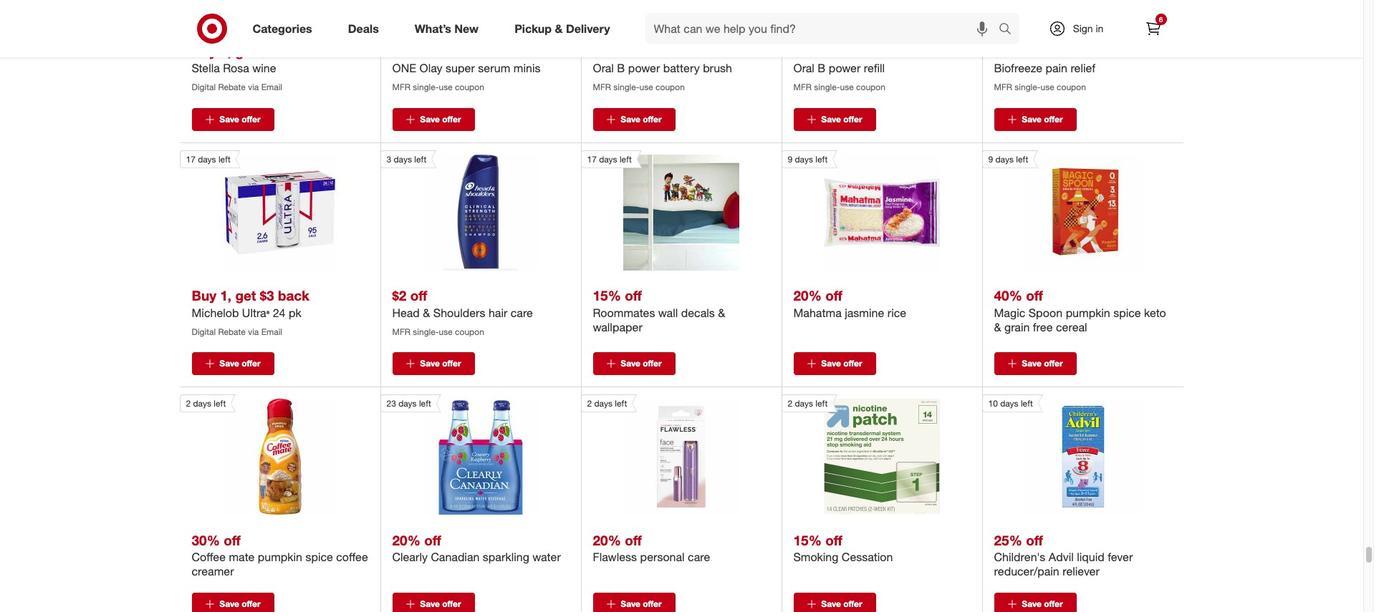 Task type: locate. For each thing, give the bounding box(es) containing it.
save offer down buy 1, get $3 back michelob ultra® 24 pk digital rebate via email
[[219, 358, 261, 369]]

20% inside 20% off clearly canadian sparkling water
[[392, 532, 420, 549]]

via
[[248, 82, 259, 93], [248, 326, 259, 337]]

coupon inside $3 off biofreeze pain relief mfr single-use coupon
[[1057, 82, 1086, 93]]

15% inside 15% off smoking cessation
[[794, 532, 822, 549]]

$2 off oral b power battery brush mfr single-use coupon
[[593, 43, 732, 93]]

offer down pain
[[1044, 114, 1063, 124]]

coupon for brush
[[656, 82, 685, 93]]

1 2 from the left
[[186, 398, 191, 409]]

1 vertical spatial digital
[[192, 326, 216, 337]]

1 b from the left
[[617, 61, 625, 76]]

1 horizontal spatial spice
[[1114, 306, 1141, 320]]

rebate
[[218, 82, 246, 93], [218, 326, 246, 337]]

liquid
[[1077, 550, 1105, 564]]

coupon inside $3 off one olay super serum minis mfr single-use coupon
[[455, 82, 484, 93]]

save offer for michelob ultra® 24 pk
[[219, 358, 261, 369]]

care inside 20% off flawless personal care
[[688, 550, 710, 564]]

oral down the delivery
[[593, 61, 614, 76]]

save offer button up 23 days left
[[392, 352, 475, 375]]

save offer for children's advil liquid fever reducer/pain reliever
[[1022, 599, 1063, 610]]

off inside "30% off coffee mate pumpkin spice coffee creamer"
[[224, 532, 241, 549]]

save offer down $3 off biofreeze pain relief mfr single-use coupon
[[1022, 114, 1063, 124]]

1 horizontal spatial 17 days left
[[587, 154, 632, 164]]

20% inside 20% off flawless personal care
[[593, 532, 621, 549]]

0 horizontal spatial b
[[617, 61, 625, 76]]

b inside $5 off oral b power refill mfr single-use coupon
[[818, 61, 826, 76]]

off inside 40% off magic spoon pumpkin spice keto & grain free cereal
[[1026, 288, 1043, 304]]

pumpkin inside 40% off magic spoon pumpkin spice keto & grain free cereal
[[1066, 306, 1110, 320]]

0 horizontal spatial care
[[511, 306, 533, 320]]

save for roommates wall decals & wallpaper
[[621, 358, 640, 369]]

1 horizontal spatial 17
[[587, 154, 597, 164]]

save down wallpaper
[[621, 358, 640, 369]]

$2 up head
[[392, 288, 407, 304]]

coupon inside $2 off head & shoulders hair care mfr single-use coupon
[[455, 326, 484, 337]]

mfr inside $2 off head & shoulders hair care mfr single-use coupon
[[392, 326, 411, 337]]

off for $3 off one olay super serum minis mfr single-use coupon
[[410, 43, 427, 60]]

2 2 from the left
[[587, 398, 592, 409]]

buy up michelob
[[192, 288, 216, 304]]

left inside 23 days left button
[[419, 398, 431, 409]]

single- inside $2 off oral b power battery brush mfr single-use coupon
[[614, 82, 639, 93]]

2 horizontal spatial 2
[[788, 398, 793, 409]]

coupon inside $5 off oral b power refill mfr single-use coupon
[[856, 82, 886, 93]]

oral for $5
[[794, 61, 815, 76]]

offer
[[242, 114, 261, 124], [442, 114, 461, 124], [643, 114, 662, 124], [843, 114, 862, 124], [1044, 114, 1063, 124], [242, 358, 261, 369], [442, 358, 461, 369], [643, 358, 662, 369], [843, 358, 862, 369], [1044, 358, 1063, 369], [242, 599, 261, 610], [442, 599, 461, 610], [643, 599, 662, 610], [843, 599, 862, 610], [1044, 599, 1063, 610]]

spice inside 40% off magic spoon pumpkin spice keto & grain free cereal
[[1114, 306, 1141, 320]]

care right hair
[[511, 306, 533, 320]]

1 buy from the top
[[192, 43, 216, 60]]

save for children's advil liquid fever reducer/pain reliever
[[1022, 599, 1042, 610]]

b left battery
[[617, 61, 625, 76]]

$3 inside $3 off one olay super serum minis mfr single-use coupon
[[392, 43, 407, 60]]

20% for 20% off clearly canadian sparkling water
[[392, 532, 420, 549]]

save offer for flawless personal care
[[621, 599, 662, 610]]

email inside buy 2, get $4 back stella rosa wine digital rebate via email
[[261, 82, 282, 93]]

save offer down wallpaper
[[621, 358, 662, 369]]

save offer for clearly canadian sparkling water
[[420, 599, 461, 610]]

2 17 days left from the left
[[587, 154, 632, 164]]

buy inside buy 1, get $3 back michelob ultra® 24 pk digital rebate via email
[[192, 288, 216, 304]]

left for 30% off coffee mate pumpkin spice coffee creamer
[[214, 398, 226, 409]]

save down biofreeze at the right of page
[[1022, 114, 1042, 124]]

mfr
[[392, 82, 411, 93], [593, 82, 611, 93], [794, 82, 812, 93], [994, 82, 1012, 93], [392, 326, 411, 337]]

1 vertical spatial back
[[278, 288, 309, 304]]

wall
[[658, 306, 678, 320]]

save offer for magic spoon pumpkin spice keto & grain free cereal
[[1022, 358, 1063, 369]]

days inside 10 days left button
[[1000, 398, 1019, 409]]

power inside $5 off oral b power refill mfr single-use coupon
[[829, 61, 861, 76]]

off inside $2 off head & shoulders hair care mfr single-use coupon
[[410, 288, 427, 304]]

pumpkin inside "30% off coffee mate pumpkin spice coffee creamer"
[[258, 550, 302, 564]]

save offer down $5 off oral b power refill mfr single-use coupon
[[821, 114, 862, 124]]

coupon inside $2 off oral b power battery brush mfr single-use coupon
[[656, 82, 685, 93]]

save offer down personal
[[621, 599, 662, 610]]

0 horizontal spatial spice
[[306, 550, 333, 564]]

0 horizontal spatial 9 days left button
[[781, 150, 940, 271]]

spice left coffee
[[306, 550, 333, 564]]

single- inside $3 off biofreeze pain relief mfr single-use coupon
[[1015, 82, 1041, 93]]

0 horizontal spatial pumpkin
[[258, 550, 302, 564]]

9 days left button for 20% off
[[781, 150, 940, 271]]

0 horizontal spatial $2
[[392, 288, 407, 304]]

coupon for care
[[455, 326, 484, 337]]

use inside $2 off head & shoulders hair care mfr single-use coupon
[[439, 326, 453, 337]]

1 vertical spatial pumpkin
[[258, 550, 302, 564]]

1 vertical spatial care
[[688, 550, 710, 564]]

1 17 days left from the left
[[186, 154, 231, 164]]

6 link
[[1137, 13, 1169, 44]]

1 digital from the top
[[192, 82, 216, 93]]

save offer down cessation
[[821, 599, 862, 610]]

1 horizontal spatial 9 days left button
[[982, 150, 1141, 271]]

save offer for oral b power battery brush
[[621, 114, 662, 124]]

save offer button down canadian on the left bottom of page
[[392, 593, 475, 613]]

buy up stella
[[192, 43, 216, 60]]

left
[[218, 154, 231, 164], [414, 154, 426, 164], [620, 154, 632, 164], [816, 154, 828, 164], [1016, 154, 1028, 164], [214, 398, 226, 409], [419, 398, 431, 409], [615, 398, 627, 409], [816, 398, 828, 409], [1021, 398, 1033, 409]]

rice
[[887, 306, 906, 320]]

get
[[235, 43, 256, 60], [235, 288, 256, 304]]

save offer button for one olay super serum minis
[[392, 108, 475, 131]]

left for 15% off smoking cessation
[[816, 398, 828, 409]]

offer for coffee mate pumpkin spice coffee creamer
[[242, 599, 261, 610]]

single- for oral b power battery brush
[[614, 82, 639, 93]]

sign in
[[1073, 22, 1104, 34]]

via down wine
[[248, 82, 259, 93]]

pumpkin for 40% off
[[1066, 306, 1110, 320]]

coupon down super
[[455, 82, 484, 93]]

1 horizontal spatial 2 days left
[[587, 398, 627, 409]]

1 2 days left from the left
[[186, 398, 226, 409]]

$2 down the delivery
[[593, 43, 607, 60]]

1 vertical spatial rebate
[[218, 326, 246, 337]]

days for 30% off coffee mate pumpkin spice coffee creamer
[[193, 398, 211, 409]]

1 vertical spatial buy
[[192, 288, 216, 304]]

20% up the clearly
[[392, 532, 420, 549]]

0 vertical spatial email
[[261, 82, 282, 93]]

buy inside buy 2, get $4 back stella rosa wine digital rebate via email
[[192, 43, 216, 60]]

oral for $2
[[593, 61, 614, 76]]

mfr down head
[[392, 326, 411, 337]]

2 horizontal spatial 2 days left
[[788, 398, 828, 409]]

0 vertical spatial pumpkin
[[1066, 306, 1110, 320]]

days for 20% off flawless personal care
[[594, 398, 613, 409]]

1,
[[220, 288, 232, 304]]

b for $2 off
[[617, 61, 625, 76]]

save down $5 off oral b power refill mfr single-use coupon
[[821, 114, 841, 124]]

17 for 15% off
[[587, 154, 597, 164]]

0 horizontal spatial 2 days left
[[186, 398, 226, 409]]

2
[[186, 398, 191, 409], [587, 398, 592, 409], [788, 398, 793, 409]]

offer down shoulders
[[442, 358, 461, 369]]

save down the clearly
[[420, 599, 440, 610]]

pumpkin right mate
[[258, 550, 302, 564]]

2 9 days left button from the left
[[982, 150, 1141, 271]]

water
[[533, 550, 561, 564]]

$2 for head & shoulders hair care
[[392, 288, 407, 304]]

1 horizontal spatial oral
[[794, 61, 815, 76]]

mfr down the delivery
[[593, 82, 611, 93]]

1 2 days left button from the left
[[179, 395, 338, 515]]

1 horizontal spatial pumpkin
[[1066, 306, 1110, 320]]

single- inside $2 off head & shoulders hair care mfr single-use coupon
[[413, 326, 439, 337]]

2 2 days left from the left
[[587, 398, 627, 409]]

in
[[1096, 22, 1104, 34]]

get inside buy 1, get $3 back michelob ultra® 24 pk digital rebate via email
[[235, 288, 256, 304]]

use for one olay super serum minis
[[439, 82, 453, 93]]

back up pk
[[278, 288, 309, 304]]

0 vertical spatial care
[[511, 306, 533, 320]]

pumpkin right the spoon
[[1066, 306, 1110, 320]]

pk
[[289, 306, 301, 320]]

digital
[[192, 82, 216, 93], [192, 326, 216, 337]]

save offer button for magic spoon pumpkin spice keto & grain free cereal
[[994, 352, 1077, 375]]

save offer button down wallpaper
[[593, 352, 675, 375]]

off for $3 off biofreeze pain relief mfr single-use coupon
[[1012, 43, 1029, 60]]

save for flawless personal care
[[621, 599, 640, 610]]

$2 inside $2 off oral b power battery brush mfr single-use coupon
[[593, 43, 607, 60]]

offer for mahatma jasmine rice
[[843, 358, 862, 369]]

2 oral from the left
[[794, 61, 815, 76]]

20% up flawless at the left of the page
[[593, 532, 621, 549]]

1 vertical spatial 15%
[[794, 532, 822, 549]]

2 horizontal spatial 20%
[[794, 288, 822, 304]]

2 17 days left button from the left
[[581, 150, 739, 271]]

cessation
[[842, 550, 893, 564]]

save offer button down creamer
[[192, 593, 274, 613]]

save offer button
[[192, 108, 274, 131], [392, 108, 475, 131], [593, 108, 675, 131], [794, 108, 876, 131], [994, 108, 1077, 131], [192, 352, 274, 375], [392, 352, 475, 375], [593, 352, 675, 375], [794, 352, 876, 375], [994, 352, 1077, 375], [192, 593, 274, 613], [392, 593, 475, 613], [593, 593, 675, 613], [794, 593, 876, 613], [994, 593, 1077, 613]]

2 get from the top
[[235, 288, 256, 304]]

2 2 days left button from the left
[[581, 395, 739, 515]]

$3 off one olay super serum minis mfr single-use coupon
[[392, 43, 541, 93]]

0 horizontal spatial 20%
[[392, 532, 420, 549]]

offer down $2 off oral b power battery brush mfr single-use coupon
[[643, 114, 662, 124]]

40% off magic spoon pumpkin spice keto & grain free cereal
[[994, 288, 1166, 334]]

off inside 25% off children's advil liquid fever reducer/pain reliever
[[1026, 532, 1043, 549]]

9 days left for 40%
[[988, 154, 1028, 164]]

9 days left
[[788, 154, 828, 164], [988, 154, 1028, 164]]

1 vertical spatial $2
[[392, 288, 407, 304]]

2 rebate from the top
[[218, 326, 246, 337]]

2 via from the top
[[248, 326, 259, 337]]

save offer button down $5 off oral b power refill mfr single-use coupon
[[794, 108, 876, 131]]

offer down canadian on the left bottom of page
[[442, 599, 461, 610]]

care right personal
[[688, 550, 710, 564]]

0 vertical spatial buy
[[192, 43, 216, 60]]

save offer down jasmine
[[821, 358, 862, 369]]

left inside 3 days left button
[[414, 154, 426, 164]]

1 oral from the left
[[593, 61, 614, 76]]

20%
[[794, 288, 822, 304], [392, 532, 420, 549], [593, 532, 621, 549]]

back inside buy 1, get $3 back michelob ultra® 24 pk digital rebate via email
[[278, 288, 309, 304]]

20% for 20% off mahatma jasmine rice
[[794, 288, 822, 304]]

save
[[219, 114, 239, 124], [420, 114, 440, 124], [621, 114, 640, 124], [821, 114, 841, 124], [1022, 114, 1042, 124], [219, 358, 239, 369], [420, 358, 440, 369], [621, 358, 640, 369], [821, 358, 841, 369], [1022, 358, 1042, 369], [219, 599, 239, 610], [420, 599, 440, 610], [621, 599, 640, 610], [821, 599, 841, 610], [1022, 599, 1042, 610]]

& left grain
[[994, 320, 1001, 334]]

1 17 from the left
[[186, 154, 196, 164]]

$2
[[593, 43, 607, 60], [392, 288, 407, 304]]

3 2 days left from the left
[[788, 398, 828, 409]]

days for 40% off magic spoon pumpkin spice keto & grain free cereal
[[996, 154, 1014, 164]]

pumpkin for 30% off
[[258, 550, 302, 564]]

$5 off oral b power refill mfr single-use coupon
[[794, 43, 886, 93]]

1 email from the top
[[261, 82, 282, 93]]

save offer button down $2 off oral b power battery brush mfr single-use coupon
[[593, 108, 675, 131]]

offer for smoking cessation
[[843, 599, 862, 610]]

days inside 3 days left button
[[394, 154, 412, 164]]

save for oral b power refill
[[821, 114, 841, 124]]

save for coffee mate pumpkin spice coffee creamer
[[219, 599, 239, 610]]

0 vertical spatial 15%
[[593, 288, 621, 304]]

1 horizontal spatial 20%
[[593, 532, 621, 549]]

2 email from the top
[[261, 326, 282, 337]]

off for 40% off magic spoon pumpkin spice keto & grain free cereal
[[1026, 288, 1043, 304]]

offer down buy 2, get $4 back stella rosa wine digital rebate via email
[[242, 114, 261, 124]]

get up rosa
[[235, 43, 256, 60]]

power inside $2 off oral b power battery brush mfr single-use coupon
[[628, 61, 660, 76]]

1 9 from the left
[[788, 154, 793, 164]]

offer for clearly canadian sparkling water
[[442, 599, 461, 610]]

save offer button down $3 off biofreeze pain relief mfr single-use coupon
[[994, 108, 1077, 131]]

& right decals
[[718, 306, 725, 320]]

jasmine
[[845, 306, 884, 320]]

17 days left
[[186, 154, 231, 164], [587, 154, 632, 164]]

offer down personal
[[643, 599, 662, 610]]

save offer button down mahatma
[[794, 352, 876, 375]]

0 horizontal spatial 15%
[[593, 288, 621, 304]]

0 horizontal spatial oral
[[593, 61, 614, 76]]

rebate down rosa
[[218, 82, 246, 93]]

save offer button for children's advil liquid fever reducer/pain reliever
[[994, 593, 1077, 613]]

$2 inside $2 off head & shoulders hair care mfr single-use coupon
[[392, 288, 407, 304]]

& right head
[[423, 306, 430, 320]]

buy for buy 1, get $3 back
[[192, 288, 216, 304]]

2 horizontal spatial 2 days left button
[[781, 395, 940, 515]]

get for $4
[[235, 43, 256, 60]]

0 horizontal spatial 17 days left
[[186, 154, 231, 164]]

save offer button for michelob ultra® 24 pk
[[192, 352, 274, 375]]

9 for 20% off
[[788, 154, 793, 164]]

buy
[[192, 43, 216, 60], [192, 288, 216, 304]]

shoulders
[[433, 306, 485, 320]]

off for 20% off mahatma jasmine rice
[[826, 288, 842, 304]]

17 for buy 1, get $3 back
[[186, 154, 196, 164]]

offer down cessation
[[843, 599, 862, 610]]

offer for stella rosa wine
[[242, 114, 261, 124]]

& inside 15% off roommates wall decals & wallpaper
[[718, 306, 725, 320]]

1 back from the top
[[278, 43, 309, 60]]

2 9 from the left
[[988, 154, 993, 164]]

1 get from the top
[[235, 43, 256, 60]]

15% up the smoking
[[794, 532, 822, 549]]

1 vertical spatial spice
[[306, 550, 333, 564]]

b
[[617, 61, 625, 76], [818, 61, 826, 76]]

1 horizontal spatial power
[[829, 61, 861, 76]]

0 horizontal spatial 2 days left button
[[179, 395, 338, 515]]

2 9 days left from the left
[[988, 154, 1028, 164]]

save offer button down 'free' on the bottom right
[[994, 352, 1077, 375]]

save offer down 'free' on the bottom right
[[1022, 358, 1063, 369]]

pickup
[[515, 21, 552, 36]]

get inside buy 2, get $4 back stella rosa wine digital rebate via email
[[235, 43, 256, 60]]

days for 15% off roommates wall decals & wallpaper
[[599, 154, 617, 164]]

save offer up 23 days left
[[420, 358, 461, 369]]

0 vertical spatial via
[[248, 82, 259, 93]]

0 horizontal spatial 17 days left button
[[179, 150, 338, 271]]

17 days left button
[[179, 150, 338, 271], [581, 150, 739, 271]]

0 horizontal spatial 9 days left
[[788, 154, 828, 164]]

$3 for one olay super serum minis
[[392, 43, 407, 60]]

save offer button down reducer/pain
[[994, 593, 1077, 613]]

search
[[992, 23, 1026, 37]]

offer for flawless personal care
[[643, 599, 662, 610]]

off for 20% off flawless personal care
[[625, 532, 642, 549]]

save offer down olay
[[420, 114, 461, 124]]

power left refill
[[829, 61, 861, 76]]

back down 'categories'
[[278, 43, 309, 60]]

1 17 days left button from the left
[[179, 150, 338, 271]]

off inside 20% off clearly canadian sparkling water
[[424, 532, 441, 549]]

use inside $2 off oral b power battery brush mfr single-use coupon
[[639, 82, 653, 93]]

save offer button down the smoking
[[794, 593, 876, 613]]

2 power from the left
[[829, 61, 861, 76]]

save offer button down rosa
[[192, 108, 274, 131]]

coupon down battery
[[656, 82, 685, 93]]

save offer down canadian on the left bottom of page
[[420, 599, 461, 610]]

save down michelob
[[219, 358, 239, 369]]

1 horizontal spatial 2
[[587, 398, 592, 409]]

2 days left
[[186, 398, 226, 409], [587, 398, 627, 409], [788, 398, 828, 409]]

mfr inside $3 off one olay super serum minis mfr single-use coupon
[[392, 82, 411, 93]]

1 horizontal spatial $3
[[392, 43, 407, 60]]

coupon
[[455, 82, 484, 93], [656, 82, 685, 93], [856, 82, 886, 93], [1057, 82, 1086, 93], [455, 326, 484, 337]]

1 rebate from the top
[[218, 82, 246, 93]]

save offer button down michelob
[[192, 352, 274, 375]]

off inside 15% off smoking cessation
[[826, 532, 842, 549]]

save offer down creamer
[[219, 599, 261, 610]]

save offer button for roommates wall decals & wallpaper
[[593, 352, 675, 375]]

back inside buy 2, get $4 back stella rosa wine digital rebate via email
[[278, 43, 309, 60]]

off for 25% off children's advil liquid fever reducer/pain reliever
[[1026, 532, 1043, 549]]

save down 'free' on the bottom right
[[1022, 358, 1042, 369]]

20% off mahatma jasmine rice
[[794, 288, 906, 320]]

save offer button down flawless at the left of the page
[[593, 593, 675, 613]]

spice for 40% off
[[1114, 306, 1141, 320]]

15% inside 15% off roommates wall decals & wallpaper
[[593, 288, 621, 304]]

0 vertical spatial $2
[[593, 43, 607, 60]]

$3 inside $3 off biofreeze pain relief mfr single-use coupon
[[994, 43, 1008, 60]]

20% up mahatma
[[794, 288, 822, 304]]

digital down stella
[[192, 82, 216, 93]]

0 horizontal spatial 17
[[186, 154, 196, 164]]

oral down the $5
[[794, 61, 815, 76]]

oral
[[593, 61, 614, 76], [794, 61, 815, 76]]

power left battery
[[628, 61, 660, 76]]

1 horizontal spatial 15%
[[794, 532, 822, 549]]

off inside $3 off one olay super serum minis mfr single-use coupon
[[410, 43, 427, 60]]

save up 3 days left
[[420, 114, 440, 124]]

coupon down shoulders
[[455, 326, 484, 337]]

0 horizontal spatial power
[[628, 61, 660, 76]]

b down what can we help you find? suggestions appear below search box
[[818, 61, 826, 76]]

mfr down biofreeze at the right of page
[[994, 82, 1012, 93]]

save offer down $2 off oral b power battery brush mfr single-use coupon
[[621, 114, 662, 124]]

0 vertical spatial get
[[235, 43, 256, 60]]

save offer button up 3 days left
[[392, 108, 475, 131]]

0 vertical spatial digital
[[192, 82, 216, 93]]

2 horizontal spatial $3
[[994, 43, 1008, 60]]

3 2 days left button from the left
[[781, 395, 940, 515]]

1 power from the left
[[628, 61, 660, 76]]

days inside 23 days left button
[[399, 398, 417, 409]]

mfr down the $5
[[794, 82, 812, 93]]

$3 up ultra® on the left of the page
[[260, 288, 274, 304]]

digital inside buy 1, get $3 back michelob ultra® 24 pk digital rebate via email
[[192, 326, 216, 337]]

0 vertical spatial spice
[[1114, 306, 1141, 320]]

off inside 20% off mahatma jasmine rice
[[826, 288, 842, 304]]

2 days left for 30%
[[186, 398, 226, 409]]

23 days left
[[387, 398, 431, 409]]

20% inside 20% off mahatma jasmine rice
[[794, 288, 822, 304]]

1 9 days left from the left
[[788, 154, 828, 164]]

save down mahatma
[[821, 358, 841, 369]]

off inside $3 off biofreeze pain relief mfr single-use coupon
[[1012, 43, 1029, 60]]

0 horizontal spatial 9
[[788, 154, 793, 164]]

sign in link
[[1036, 13, 1126, 44]]

0 horizontal spatial 2
[[186, 398, 191, 409]]

2 for 30% off
[[186, 398, 191, 409]]

save offer down reducer/pain
[[1022, 599, 1063, 610]]

save offer button for oral b power refill
[[794, 108, 876, 131]]

20% for 20% off flawless personal care
[[593, 532, 621, 549]]

left inside 10 days left button
[[1021, 398, 1033, 409]]

$3 inside buy 1, get $3 back michelob ultra® 24 pk digital rebate via email
[[260, 288, 274, 304]]

15% up roommates in the left of the page
[[593, 288, 621, 304]]

1 horizontal spatial $2
[[593, 43, 607, 60]]

off inside 20% off flawless personal care
[[625, 532, 642, 549]]

offer down ultra® on the left of the page
[[242, 358, 261, 369]]

email
[[261, 82, 282, 93], [261, 326, 282, 337]]

3 2 from the left
[[788, 398, 793, 409]]

email inside buy 1, get $3 back michelob ultra® 24 pk digital rebate via email
[[261, 326, 282, 337]]

spice inside "30% off coffee mate pumpkin spice coffee creamer"
[[306, 550, 333, 564]]

offer down 15% off roommates wall decals & wallpaper
[[643, 358, 662, 369]]

days for 15% off smoking cessation
[[795, 398, 813, 409]]

save down reducer/pain
[[1022, 599, 1042, 610]]

10 days left
[[988, 398, 1033, 409]]

roommates
[[593, 306, 655, 320]]

1 horizontal spatial 9 days left
[[988, 154, 1028, 164]]

single-
[[413, 82, 439, 93], [614, 82, 639, 93], [814, 82, 840, 93], [1015, 82, 1041, 93], [413, 326, 439, 337]]

1 via from the top
[[248, 82, 259, 93]]

offer down super
[[442, 114, 461, 124]]

off for $2 off head & shoulders hair care mfr single-use coupon
[[410, 288, 427, 304]]

get up ultra® on the left of the page
[[235, 288, 256, 304]]

off inside $2 off oral b power battery brush mfr single-use coupon
[[611, 43, 628, 60]]

single- inside $3 off one olay super serum minis mfr single-use coupon
[[413, 82, 439, 93]]

2 back from the top
[[278, 288, 309, 304]]

days for 25% off children's advil liquid fever reducer/pain reliever
[[1000, 398, 1019, 409]]

mfr down one
[[392, 82, 411, 93]]

use inside $3 off one olay super serum minis mfr single-use coupon
[[439, 82, 453, 93]]

offer down reducer/pain
[[1044, 599, 1063, 610]]

1 9 days left button from the left
[[781, 150, 940, 271]]

2 days left for 20%
[[587, 398, 627, 409]]

power for $5 off
[[829, 61, 861, 76]]

1 vertical spatial via
[[248, 326, 259, 337]]

offer for michelob ultra® 24 pk
[[242, 358, 261, 369]]

search button
[[992, 13, 1026, 47]]

1 horizontal spatial 9
[[988, 154, 993, 164]]

off inside $5 off oral b power refill mfr single-use coupon
[[812, 43, 829, 60]]

back
[[278, 43, 309, 60], [278, 288, 309, 304]]

1 horizontal spatial 2 days left button
[[581, 395, 739, 515]]

1 horizontal spatial 17 days left button
[[581, 150, 739, 271]]

save down the smoking
[[821, 599, 841, 610]]

digital down michelob
[[192, 326, 216, 337]]

2 17 from the left
[[587, 154, 597, 164]]

coupon down relief
[[1057, 82, 1086, 93]]

10 days left button
[[982, 395, 1141, 515]]

17
[[186, 154, 196, 164], [587, 154, 597, 164]]

2 buy from the top
[[192, 288, 216, 304]]

coupon down refill
[[856, 82, 886, 93]]

mfr inside $5 off oral b power refill mfr single-use coupon
[[794, 82, 812, 93]]

offer down mate
[[242, 599, 261, 610]]

free
[[1033, 320, 1053, 334]]

offer down 'free' on the bottom right
[[1044, 358, 1063, 369]]

15% for 15% off smoking cessation
[[794, 532, 822, 549]]

save up 23 days left
[[420, 358, 440, 369]]

mfr inside $2 off oral b power battery brush mfr single-use coupon
[[593, 82, 611, 93]]

$3 up one
[[392, 43, 407, 60]]

2 b from the left
[[818, 61, 826, 76]]

what's new link
[[402, 13, 497, 44]]

0 vertical spatial rebate
[[218, 82, 246, 93]]

15%
[[593, 288, 621, 304], [794, 532, 822, 549]]

30% off coffee mate pumpkin spice coffee creamer
[[192, 532, 368, 579]]

oral inside $5 off oral b power refill mfr single-use coupon
[[794, 61, 815, 76]]

off for 20% off clearly canadian sparkling water
[[424, 532, 441, 549]]

1 vertical spatial get
[[235, 288, 256, 304]]

$3 down search at right
[[994, 43, 1008, 60]]

2 digital from the top
[[192, 326, 216, 337]]

off inside 15% off roommates wall decals & wallpaper
[[625, 288, 642, 304]]

save offer down rosa
[[219, 114, 261, 124]]

1 vertical spatial email
[[261, 326, 282, 337]]

0 horizontal spatial $3
[[260, 288, 274, 304]]

1 horizontal spatial b
[[818, 61, 826, 76]]

10
[[988, 398, 998, 409]]

b inside $2 off oral b power battery brush mfr single-use coupon
[[617, 61, 625, 76]]

1 horizontal spatial care
[[688, 550, 710, 564]]

oral inside $2 off oral b power battery brush mfr single-use coupon
[[593, 61, 614, 76]]

care
[[511, 306, 533, 320], [688, 550, 710, 564]]

rebate inside buy 2, get $4 back stella rosa wine digital rebate via email
[[218, 82, 246, 93]]

save down flawless at the left of the page
[[621, 599, 640, 610]]

offer for head & shoulders hair care
[[442, 358, 461, 369]]

days for 20% off mahatma jasmine rice
[[795, 154, 813, 164]]

0 vertical spatial back
[[278, 43, 309, 60]]

offer down $5 off oral b power refill mfr single-use coupon
[[843, 114, 862, 124]]



Task type: vqa. For each thing, say whether or not it's contained in the screenshot.


Task type: describe. For each thing, give the bounding box(es) containing it.
what's new
[[415, 21, 479, 36]]

use inside $5 off oral b power refill mfr single-use coupon
[[840, 82, 854, 93]]

back for buy 1, get $3 back
[[278, 288, 309, 304]]

single- inside $5 off oral b power refill mfr single-use coupon
[[814, 82, 840, 93]]

23 days left button
[[380, 395, 539, 515]]

refill
[[864, 61, 885, 76]]

sign
[[1073, 22, 1093, 34]]

what's
[[415, 21, 451, 36]]

save for michelob ultra® 24 pk
[[219, 358, 239, 369]]

grain
[[1005, 320, 1030, 334]]

magic
[[994, 306, 1026, 320]]

3
[[387, 154, 391, 164]]

use for head & shoulders hair care
[[439, 326, 453, 337]]

9 days left for 20%
[[788, 154, 828, 164]]

2,
[[220, 43, 232, 60]]

& inside $2 off head & shoulders hair care mfr single-use coupon
[[423, 306, 430, 320]]

single- for one olay super serum minis
[[413, 82, 439, 93]]

left for 20% off mahatma jasmine rice
[[816, 154, 828, 164]]

2 days left button for 20% off
[[581, 395, 739, 515]]

clearly
[[392, 550, 428, 564]]

canadian
[[431, 550, 480, 564]]

creamer
[[192, 564, 234, 579]]

What can we help you find? suggestions appear below search field
[[645, 13, 1002, 44]]

categories link
[[240, 13, 330, 44]]

keto
[[1144, 306, 1166, 320]]

20% off flawless personal care
[[593, 532, 710, 564]]

save offer button for stella rosa wine
[[192, 108, 274, 131]]

& inside 40% off magic spoon pumpkin spice keto & grain free cereal
[[994, 320, 1001, 334]]

use inside $3 off biofreeze pain relief mfr single-use coupon
[[1041, 82, 1055, 93]]

mfr for one olay super serum minis
[[392, 82, 411, 93]]

save offer button for clearly canadian sparkling water
[[392, 593, 475, 613]]

24
[[273, 306, 286, 320]]

$2 off head & shoulders hair care mfr single-use coupon
[[392, 288, 533, 337]]

9 for 40% off
[[988, 154, 993, 164]]

coffee
[[192, 550, 226, 564]]

save offer button for head & shoulders hair care
[[392, 352, 475, 375]]

buy 1, get $3 back michelob ultra® 24 pk digital rebate via email
[[192, 288, 309, 337]]

fever
[[1108, 550, 1133, 564]]

advil
[[1049, 550, 1074, 564]]

spoon
[[1029, 306, 1063, 320]]

2 days left button for 30% off
[[179, 395, 338, 515]]

decals
[[681, 306, 715, 320]]

deals link
[[336, 13, 397, 44]]

2 days left button for 15% off
[[781, 395, 940, 515]]

17 days left for 15% off
[[587, 154, 632, 164]]

save offer for one olay super serum minis
[[420, 114, 461, 124]]

$5
[[794, 43, 808, 60]]

mfr inside $3 off biofreeze pain relief mfr single-use coupon
[[994, 82, 1012, 93]]

left for 20% off clearly canadian sparkling water
[[419, 398, 431, 409]]

wine
[[252, 61, 276, 76]]

off for 30% off coffee mate pumpkin spice coffee creamer
[[224, 532, 241, 549]]

pain
[[1046, 61, 1068, 76]]

categories
[[253, 21, 312, 36]]

15% off smoking cessation
[[794, 532, 893, 564]]

save offer for oral b power refill
[[821, 114, 862, 124]]

care inside $2 off head & shoulders hair care mfr single-use coupon
[[511, 306, 533, 320]]

get for $3
[[235, 288, 256, 304]]

delivery
[[566, 21, 610, 36]]

17 days left button for buy 1, get $3 back
[[179, 150, 338, 271]]

b for $5 off
[[818, 61, 826, 76]]

offer for oral b power refill
[[843, 114, 862, 124]]

off for $5 off oral b power refill mfr single-use coupon
[[812, 43, 829, 60]]

25%
[[994, 532, 1022, 549]]

buy 2, get $4 back stella rosa wine digital rebate via email
[[192, 43, 309, 93]]

20% off clearly canadian sparkling water
[[392, 532, 561, 564]]

offer for magic spoon pumpkin spice keto & grain free cereal
[[1044, 358, 1063, 369]]

via inside buy 1, get $3 back michelob ultra® 24 pk digital rebate via email
[[248, 326, 259, 337]]

head
[[392, 306, 420, 320]]

3 days left button
[[380, 150, 539, 271]]

save offer for head & shoulders hair care
[[420, 358, 461, 369]]

offer for biofreeze pain relief
[[1044, 114, 1063, 124]]

use for oral b power battery brush
[[639, 82, 653, 93]]

cereal
[[1056, 320, 1087, 334]]

battery
[[663, 61, 700, 76]]

2 for 15% off
[[788, 398, 793, 409]]

save offer button for oral b power battery brush
[[593, 108, 675, 131]]

rebate inside buy 1, get $3 back michelob ultra® 24 pk digital rebate via email
[[218, 326, 246, 337]]

pickup & delivery
[[515, 21, 610, 36]]

reliever
[[1063, 564, 1100, 579]]

save offer button for mahatma jasmine rice
[[794, 352, 876, 375]]

reducer/pain
[[994, 564, 1060, 579]]

save offer button for smoking cessation
[[794, 593, 876, 613]]

offer for roommates wall decals & wallpaper
[[643, 358, 662, 369]]

ultra®
[[242, 306, 270, 320]]

17 days left for buy 1, get $3 back
[[186, 154, 231, 164]]

$3 off biofreeze pain relief mfr single-use coupon
[[994, 43, 1096, 93]]

40%
[[994, 288, 1022, 304]]

left for 15% off roommates wall decals & wallpaper
[[620, 154, 632, 164]]

back for buy 2, get $4 back
[[278, 43, 309, 60]]

digital inside buy 2, get $4 back stella rosa wine digital rebate via email
[[192, 82, 216, 93]]

save offer for mahatma jasmine rice
[[821, 358, 862, 369]]

left for 20% off flawless personal care
[[615, 398, 627, 409]]

save offer for coffee mate pumpkin spice coffee creamer
[[219, 599, 261, 610]]

new
[[455, 21, 479, 36]]

save for stella rosa wine
[[219, 114, 239, 124]]

& right the pickup on the left of page
[[555, 21, 563, 36]]

super
[[446, 61, 475, 76]]

23
[[387, 398, 396, 409]]

3 days left
[[387, 154, 426, 164]]

sparkling
[[483, 550, 529, 564]]

spice for 30% off
[[306, 550, 333, 564]]

25% off children's advil liquid fever reducer/pain reliever
[[994, 532, 1133, 579]]

15% for 15% off roommates wall decals & wallpaper
[[593, 288, 621, 304]]

save offer for stella rosa wine
[[219, 114, 261, 124]]

hair
[[489, 306, 507, 320]]

save offer for biofreeze pain relief
[[1022, 114, 1063, 124]]

children's
[[994, 550, 1046, 564]]

left for 40% off magic spoon pumpkin spice keto & grain free cereal
[[1016, 154, 1028, 164]]

serum
[[478, 61, 510, 76]]

30%
[[192, 532, 220, 549]]

2 for 20% off
[[587, 398, 592, 409]]

flawless
[[593, 550, 637, 564]]

save offer for smoking cessation
[[821, 599, 862, 610]]

save offer for roommates wall decals & wallpaper
[[621, 358, 662, 369]]

pickup & delivery link
[[502, 13, 628, 44]]

mate
[[229, 550, 255, 564]]

power for $2 off
[[628, 61, 660, 76]]

coffee
[[336, 550, 368, 564]]

deals
[[348, 21, 379, 36]]

$4
[[260, 43, 274, 60]]

save for clearly canadian sparkling water
[[420, 599, 440, 610]]

rosa
[[223, 61, 249, 76]]

via inside buy 2, get $4 back stella rosa wine digital rebate via email
[[248, 82, 259, 93]]

save offer button for coffee mate pumpkin spice coffee creamer
[[192, 593, 274, 613]]

mahatma
[[794, 306, 842, 320]]

save for smoking cessation
[[821, 599, 841, 610]]

save offer button for flawless personal care
[[593, 593, 675, 613]]

michelob
[[192, 306, 239, 320]]

17 days left button for 15% off
[[581, 150, 739, 271]]

personal
[[640, 550, 685, 564]]

6
[[1159, 15, 1163, 24]]

offer for children's advil liquid fever reducer/pain reliever
[[1044, 599, 1063, 610]]

15% off roommates wall decals & wallpaper
[[593, 288, 725, 334]]

wallpaper
[[593, 320, 643, 334]]

save for head & shoulders hair care
[[420, 358, 440, 369]]

save for oral b power battery brush
[[621, 114, 640, 124]]

off for 15% off smoking cessation
[[826, 532, 842, 549]]

9 days left button for 40% off
[[982, 150, 1141, 271]]

one
[[392, 61, 416, 76]]

days for 20% off clearly canadian sparkling water
[[399, 398, 417, 409]]

save for magic spoon pumpkin spice keto & grain free cereal
[[1022, 358, 1042, 369]]

left for 25% off children's advil liquid fever reducer/pain reliever
[[1021, 398, 1033, 409]]

brush
[[703, 61, 732, 76]]

biofreeze
[[994, 61, 1043, 76]]

smoking
[[794, 550, 839, 564]]

minis
[[514, 61, 541, 76]]

mfr for head & shoulders hair care
[[392, 326, 411, 337]]

olay
[[419, 61, 443, 76]]



